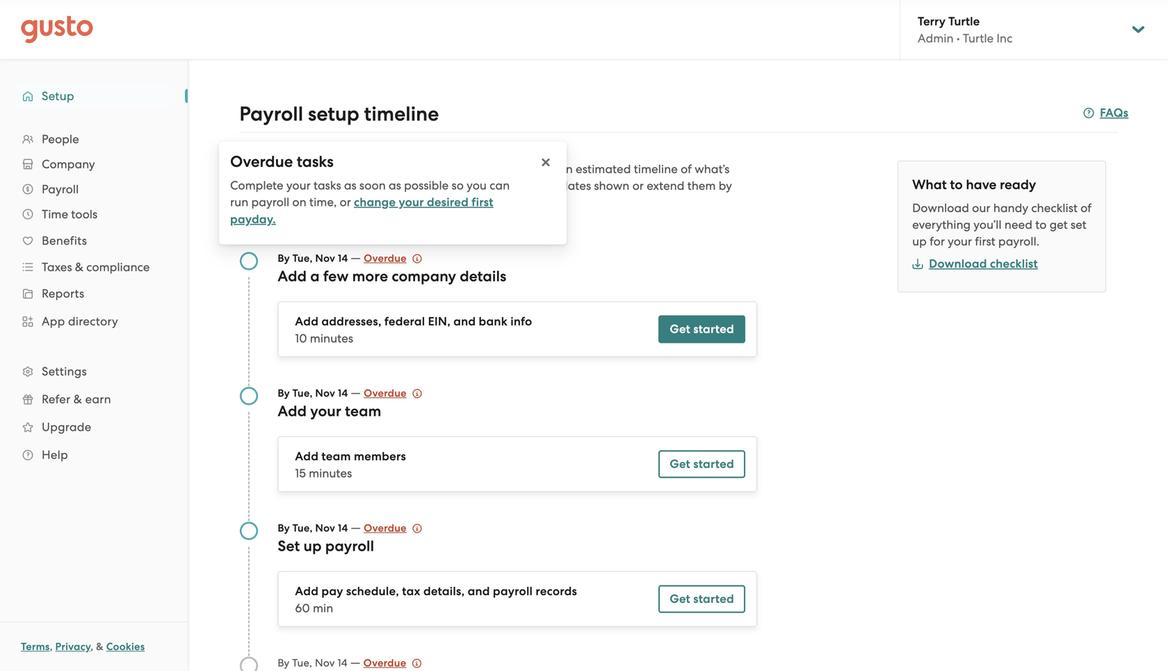Task type: describe. For each thing, give the bounding box(es) containing it.
tax
[[402, 584, 421, 599]]

0 vertical spatial timeline
[[364, 102, 439, 126]]

due
[[537, 179, 558, 193]]

nov for up
[[315, 522, 335, 535]]

few
[[323, 268, 349, 285]]

— for team
[[351, 386, 361, 400]]

you inside complete your tasks as soon as possible so you can run payroll on time, or
[[467, 178, 487, 192]]

let's
[[240, 162, 262, 176]]

minutes inside add addresses, federal ein, and bank info 10 minutes
[[310, 332, 353, 345]]

company
[[42, 157, 95, 171]]

compliance
[[86, 260, 150, 274]]

terry turtle admin • turtle inc
[[918, 14, 1013, 45]]

& for compliance
[[75, 260, 83, 274]]

your inside download our handy checklist of everything you'll need to get set up for your first payroll.
[[949, 234, 973, 248]]

nov for a
[[315, 252, 335, 265]]

— for payroll
[[351, 521, 361, 535]]

terry
[[918, 14, 946, 28]]

gusto navigation element
[[0, 60, 188, 491]]

for
[[930, 234, 946, 248]]

cookies button
[[106, 639, 145, 655]]

up inside download our handy checklist of everything you'll need to get set up for your first payroll.
[[913, 234, 927, 248]]

10
[[295, 332, 307, 345]]

started for set up payroll
[[694, 592, 735, 606]]

directory
[[68, 315, 118, 328]]

overdue for set up payroll
[[364, 522, 407, 535]]

have
[[967, 177, 997, 193]]

refer & earn
[[42, 392, 111, 406]]

dates
[[561, 179, 592, 193]]

this
[[524, 162, 545, 176]]

— for few
[[351, 251, 361, 265]]

complete
[[230, 178, 284, 192]]

payroll for payroll
[[42, 182, 79, 196]]

finish your tasks by the due dates shown or extend them by changing your first gusto payday.
[[240, 179, 733, 210]]

countdown
[[314, 162, 376, 176]]

federal
[[385, 315, 425, 329]]

get for add your team
[[670, 457, 691, 471]]

payday. inside change your desired first payday.
[[230, 212, 276, 226]]

tue, for up
[[293, 522, 313, 535]]

fully
[[343, 179, 366, 193]]

time tools button
[[14, 202, 174, 227]]

finish
[[408, 179, 439, 193]]

set inside let's start the countdown to your first gusto payroll! this is an estimated                     timeline of what's needed to get you fully set up.
[[369, 179, 385, 193]]

tasks for time,
[[314, 178, 341, 192]]

app directory link
[[14, 309, 174, 334]]

schedule,
[[346, 584, 399, 599]]

info
[[511, 315, 533, 329]]

by tue, nov 14 — for your
[[278, 386, 364, 400]]

circle blank image
[[240, 656, 259, 671]]

60
[[295, 602, 310, 615]]

add your team
[[278, 403, 382, 420]]

to up on
[[285, 179, 296, 193]]

4 14 from the top
[[338, 657, 348, 669]]

what's
[[695, 162, 730, 176]]

get inside download our handy checklist of everything you'll need to get set up for your first payroll.
[[1050, 218, 1069, 232]]

get for set up payroll
[[670, 592, 691, 606]]

ein,
[[428, 315, 451, 329]]

you'll
[[974, 218, 1002, 232]]

1 get started button from the top
[[659, 316, 746, 343]]

of inside let's start the countdown to your first gusto payroll! this is an estimated                     timeline of what's needed to get you fully set up.
[[681, 162, 692, 176]]

payroll inside add pay schedule, tax details, and payroll records 60 min
[[493, 584, 533, 599]]

and inside add addresses, federal ein, and bank info 10 minutes
[[454, 315, 476, 329]]

1 by from the left
[[499, 179, 513, 193]]

add a few more company details
[[278, 268, 507, 285]]

add pay schedule, tax details, and payroll records 60 min
[[295, 584, 578, 615]]

time
[[42, 207, 68, 221]]

1 vertical spatial checklist
[[991, 257, 1039, 271]]

privacy link
[[55, 641, 91, 653]]

start
[[265, 162, 291, 176]]

faqs
[[1101, 106, 1129, 120]]

your inside complete your tasks as soon as possible so you can run payroll on time, or
[[287, 178, 311, 192]]

by for add a few more company details
[[278, 252, 290, 265]]

14 for few
[[338, 252, 348, 265]]

refer & earn link
[[14, 387, 174, 412]]

add for add your team
[[278, 403, 307, 420]]

team inside add team members 15 minutes
[[322, 449, 351, 464]]

download our handy checklist of everything you'll need to get set up for your first payroll.
[[913, 201, 1092, 248]]

records
[[536, 584, 578, 599]]

to left have
[[951, 177, 964, 193]]

download for download our handy checklist of everything you'll need to get set up for your first payroll.
[[913, 201, 970, 215]]

or inside the finish your tasks by the due dates shown or extend them by changing your first gusto payday.
[[633, 179, 644, 193]]

checklist inside download our handy checklist of everything you'll need to get set up for your first payroll.
[[1032, 201, 1078, 215]]

payday. inside the finish your tasks by the due dates shown or extend them by changing your first gusto payday.
[[385, 196, 431, 210]]

company
[[392, 268, 456, 285]]

terms link
[[21, 641, 50, 653]]

2 , from the left
[[91, 641, 93, 653]]

add for add pay schedule, tax details, and payroll records 60 min
[[295, 584, 319, 599]]

time,
[[310, 195, 337, 209]]

handy
[[994, 201, 1029, 215]]

needed
[[240, 179, 282, 193]]

changing
[[240, 196, 292, 210]]

desired
[[427, 195, 469, 209]]

2 as from the left
[[389, 178, 401, 192]]

1 get from the top
[[670, 322, 691, 336]]

is
[[548, 162, 556, 176]]

shown
[[594, 179, 630, 193]]

first inside download our handy checklist of everything you'll need to get set up for your first payroll.
[[976, 234, 996, 248]]

min
[[313, 602, 334, 615]]

so
[[452, 178, 464, 192]]

settings link
[[14, 359, 174, 384]]

everything
[[913, 218, 971, 232]]

timeline inside let's start the countdown to your first gusto payroll! this is an estimated                     timeline of what's needed to get you fully set up.
[[634, 162, 678, 176]]

4 by tue, nov 14 — from the top
[[278, 656, 364, 670]]

your up add team members 15 minutes
[[310, 403, 342, 420]]

payroll!
[[480, 162, 521, 176]]

the inside let's start the countdown to your first gusto payroll! this is an estimated                     timeline of what's needed to get you fully set up.
[[293, 162, 311, 176]]

soon
[[360, 178, 386, 192]]

by tue, nov 14 — for a
[[278, 251, 364, 265]]

add addresses, federal ein, and bank info 10 minutes
[[295, 315, 533, 345]]

upgrade link
[[14, 415, 174, 440]]

1 vertical spatial turtle
[[964, 31, 994, 45]]

dialog main content element
[[219, 142, 567, 245]]

estimated
[[576, 162, 631, 176]]

payroll setup timeline
[[240, 102, 439, 126]]

terms
[[21, 641, 50, 653]]

refer
[[42, 392, 71, 406]]

need
[[1005, 218, 1033, 232]]

add team members 15 minutes
[[295, 449, 406, 480]]

first inside change your desired first payday.
[[472, 195, 494, 209]]

started for add your team
[[694, 457, 735, 471]]

by for add your team
[[278, 387, 290, 400]]

benefits
[[42, 234, 87, 248]]

by for set up payroll
[[278, 522, 290, 535]]

on
[[293, 195, 307, 209]]

company button
[[14, 152, 174, 177]]

earn
[[85, 392, 111, 406]]

let's start the countdown to your first gusto payroll! this is an estimated                     timeline of what's needed to get you fully set up.
[[240, 162, 730, 193]]

addresses,
[[322, 315, 382, 329]]

help link
[[14, 443, 174, 468]]

15
[[295, 467, 306, 480]]

an
[[559, 162, 573, 176]]



Task type: locate. For each thing, give the bounding box(es) containing it.
1 vertical spatial minutes
[[309, 467, 352, 480]]

overdue for add a few more company details
[[364, 252, 407, 265]]

0 vertical spatial the
[[293, 162, 311, 176]]

people button
[[14, 127, 174, 152]]

payroll button
[[14, 177, 174, 202]]

run
[[230, 195, 249, 209]]

the inside the finish your tasks by the due dates shown or extend them by changing your first gusto payday.
[[516, 179, 534, 193]]

list
[[0, 127, 188, 469]]

2 vertical spatial started
[[694, 592, 735, 606]]

tasks up time,
[[314, 178, 341, 192]]

0 vertical spatial download
[[913, 201, 970, 215]]

add for add addresses, federal ein, and bank info 10 minutes
[[295, 315, 319, 329]]

nov up add your team
[[315, 387, 335, 400]]

by tue, nov 14 — down min
[[278, 656, 364, 670]]

or down 'fully'
[[340, 195, 351, 209]]

1 vertical spatial download
[[930, 257, 988, 271]]

0 horizontal spatial of
[[681, 162, 692, 176]]

3 by from the top
[[278, 522, 290, 535]]

by right circle blank icon
[[278, 657, 290, 669]]

as down countdown
[[344, 178, 357, 192]]

payroll inside dropdown button
[[42, 182, 79, 196]]

turtle
[[949, 14, 981, 28], [964, 31, 994, 45]]

1 vertical spatial set
[[1071, 218, 1087, 232]]

0 horizontal spatial payday.
[[230, 212, 276, 226]]

to inside download our handy checklist of everything you'll need to get set up for your first payroll.
[[1036, 218, 1047, 232]]

gusto inside the finish your tasks by the due dates shown or extend them by changing your first gusto payday.
[[348, 196, 382, 210]]

payroll down needed
[[252, 195, 290, 209]]

3 14 from the top
[[338, 522, 348, 535]]

0 vertical spatial started
[[694, 322, 735, 336]]

download inside download our handy checklist of everything you'll need to get set up for your first payroll.
[[913, 201, 970, 215]]

1 vertical spatial payroll
[[325, 538, 375, 555]]

the
[[293, 162, 311, 176], [516, 179, 534, 193]]

reports
[[42, 287, 85, 301]]

2 get started button from the top
[[659, 451, 746, 478]]

4 tue, from the top
[[292, 657, 313, 669]]

payroll
[[240, 102, 303, 126], [42, 182, 79, 196]]

get started button for set up payroll
[[659, 586, 746, 613]]

payday. down changing
[[230, 212, 276, 226]]

4 by from the top
[[278, 657, 290, 669]]

0 vertical spatial payroll
[[252, 195, 290, 209]]

and right ein,
[[454, 315, 476, 329]]

checklist down payroll.
[[991, 257, 1039, 271]]

tasks for your
[[469, 179, 497, 193]]

of inside download our handy checklist of everything you'll need to get set up for your first payroll.
[[1081, 201, 1092, 215]]

—
[[351, 251, 361, 265], [351, 386, 361, 400], [351, 521, 361, 535], [350, 656, 361, 670]]

gusto up "so"
[[444, 162, 477, 176]]

admin
[[918, 31, 954, 45]]

1 horizontal spatial gusto
[[444, 162, 477, 176]]

first inside the finish your tasks by the due dates shown or extend them by changing your first gusto payday.
[[324, 196, 345, 210]]

by tue, nov 14 — up set up payroll
[[278, 521, 364, 535]]

overdue for add your team
[[364, 387, 407, 400]]

gusto inside let's start the countdown to your first gusto payroll! this is an estimated                     timeline of what's needed to get you fully set up.
[[444, 162, 477, 176]]

checklist up need
[[1032, 201, 1078, 215]]

2 get from the top
[[670, 457, 691, 471]]

1 horizontal spatial timeline
[[634, 162, 678, 176]]

payroll up time
[[42, 182, 79, 196]]

tue, for a
[[293, 252, 313, 265]]

0 vertical spatial &
[[75, 260, 83, 274]]

get up on
[[299, 179, 317, 193]]

1 , from the left
[[50, 641, 53, 653]]

tue, right circle blank icon
[[292, 657, 313, 669]]

first up possible
[[421, 162, 441, 176]]

your up on
[[287, 178, 311, 192]]

team up members
[[345, 403, 382, 420]]

1 vertical spatial or
[[340, 195, 351, 209]]

your right changing
[[295, 196, 321, 210]]

first down 'fully'
[[324, 196, 345, 210]]

& for earn
[[74, 392, 82, 406]]

1 as from the left
[[344, 178, 357, 192]]

and right details,
[[468, 584, 490, 599]]

to up soon
[[379, 162, 390, 176]]

, left cookies button
[[91, 641, 93, 653]]

the down this
[[516, 179, 534, 193]]

0 horizontal spatial ,
[[50, 641, 53, 653]]

3 nov from the top
[[315, 522, 335, 535]]

1 vertical spatial get started
[[670, 457, 735, 471]]

0 horizontal spatial the
[[293, 162, 311, 176]]

1 nov from the top
[[315, 252, 335, 265]]

setup
[[308, 102, 360, 126]]

by tue, nov 14 — for up
[[278, 521, 364, 535]]

pay
[[322, 584, 343, 599]]

your up up.
[[393, 162, 418, 176]]

payroll
[[252, 195, 290, 209], [325, 538, 375, 555], [493, 584, 533, 599]]

add for add team members 15 minutes
[[295, 449, 319, 464]]

0 horizontal spatial gusto
[[348, 196, 382, 210]]

2 vertical spatial get
[[670, 592, 691, 606]]

ready
[[1001, 177, 1037, 193]]

by up set
[[278, 522, 290, 535]]

can
[[490, 178, 510, 192]]

, left privacy in the left bottom of the page
[[50, 641, 53, 653]]

1 vertical spatial of
[[1081, 201, 1092, 215]]

up.
[[388, 179, 405, 193]]

our
[[973, 201, 991, 215]]

by down payroll!
[[499, 179, 513, 193]]

taxes & compliance button
[[14, 255, 174, 280]]

0 horizontal spatial payroll
[[252, 195, 290, 209]]

tasks right start
[[297, 153, 334, 171]]

payroll inside complete your tasks as soon as possible so you can run payroll on time, or
[[252, 195, 290, 209]]

taxes
[[42, 260, 72, 274]]

nov
[[315, 252, 335, 265], [315, 387, 335, 400], [315, 522, 335, 535], [315, 657, 335, 669]]

3 started from the top
[[694, 592, 735, 606]]

1 horizontal spatial up
[[913, 234, 927, 248]]

first down can
[[472, 195, 494, 209]]

by up add your team
[[278, 387, 290, 400]]

0 vertical spatial minutes
[[310, 332, 353, 345]]

0 vertical spatial set
[[369, 179, 385, 193]]

minutes
[[310, 332, 353, 345], [309, 467, 352, 480]]

1 horizontal spatial as
[[389, 178, 401, 192]]

download down for
[[930, 257, 988, 271]]

1 vertical spatial up
[[304, 538, 322, 555]]

first inside let's start the countdown to your first gusto payroll! this is an estimated                     timeline of what's needed to get you fully set up.
[[421, 162, 441, 176]]

app
[[42, 315, 65, 328]]

add inside add team members 15 minutes
[[295, 449, 319, 464]]

1 horizontal spatial payroll
[[325, 538, 375, 555]]

3 tue, from the top
[[293, 522, 313, 535]]

1 vertical spatial the
[[516, 179, 534, 193]]

you up time,
[[320, 179, 340, 193]]

benefits link
[[14, 228, 174, 253]]

what
[[913, 177, 948, 193]]

by tue, nov 14 — up add your team
[[278, 386, 364, 400]]

2 by from the top
[[278, 387, 290, 400]]

tue,
[[293, 252, 313, 265], [293, 387, 313, 400], [293, 522, 313, 535], [292, 657, 313, 669]]

3 by tue, nov 14 — from the top
[[278, 521, 364, 535]]

0 vertical spatial payroll
[[240, 102, 303, 126]]

0 vertical spatial payday.
[[385, 196, 431, 210]]

details
[[460, 268, 507, 285]]

download checklist
[[930, 257, 1039, 271]]

0 vertical spatial of
[[681, 162, 692, 176]]

add inside add pay schedule, tax details, and payroll records 60 min
[[295, 584, 319, 599]]

1 vertical spatial &
[[74, 392, 82, 406]]

1 horizontal spatial of
[[1081, 201, 1092, 215]]

0 horizontal spatial get
[[299, 179, 317, 193]]

change your desired first payday.
[[230, 195, 494, 226]]

by down what's
[[719, 179, 733, 193]]

2 started from the top
[[694, 457, 735, 471]]

and inside add pay schedule, tax details, and payroll records 60 min
[[468, 584, 490, 599]]

add inside add addresses, federal ein, and bank info 10 minutes
[[295, 315, 319, 329]]

0 vertical spatial get started
[[670, 322, 735, 336]]

1 horizontal spatial you
[[467, 178, 487, 192]]

3 get started button from the top
[[659, 586, 746, 613]]

0 horizontal spatial timeline
[[364, 102, 439, 126]]

payday. down up.
[[385, 196, 431, 210]]

team left members
[[322, 449, 351, 464]]

overdue button for team
[[364, 385, 422, 402]]

payday.
[[385, 196, 431, 210], [230, 212, 276, 226]]

1 by from the top
[[278, 252, 290, 265]]

0 horizontal spatial as
[[344, 178, 357, 192]]

2 tue, from the top
[[293, 387, 313, 400]]

tools
[[71, 207, 98, 221]]

a
[[310, 268, 320, 285]]

1 vertical spatial started
[[694, 457, 735, 471]]

1 vertical spatial get
[[670, 457, 691, 471]]

your right for
[[949, 234, 973, 248]]

& left cookies button
[[96, 641, 104, 653]]

get inside let's start the countdown to your first gusto payroll! this is an estimated                     timeline of what's needed to get you fully set up.
[[299, 179, 317, 193]]

change
[[354, 195, 396, 209]]

1 vertical spatial get
[[1050, 218, 1069, 232]]

1 vertical spatial gusto
[[348, 196, 382, 210]]

the right start
[[293, 162, 311, 176]]

set up change
[[369, 179, 385, 193]]

timeline right "setup" at the top left
[[364, 102, 439, 126]]

1 tue, from the top
[[293, 252, 313, 265]]

0 vertical spatial or
[[633, 179, 644, 193]]

2 14 from the top
[[338, 387, 348, 400]]

get started for team
[[670, 457, 735, 471]]

1 vertical spatial get started button
[[659, 451, 746, 478]]

& left earn on the bottom of page
[[74, 392, 82, 406]]

•
[[957, 31, 961, 45]]

app directory
[[42, 315, 118, 328]]

& inside dropdown button
[[75, 260, 83, 274]]

help
[[42, 448, 68, 462]]

payroll up pay
[[325, 538, 375, 555]]

or inside complete your tasks as soon as possible so you can run payroll on time, or
[[340, 195, 351, 209]]

payroll for payroll setup timeline
[[240, 102, 303, 126]]

& right taxes at the top left
[[75, 260, 83, 274]]

set
[[369, 179, 385, 193], [1071, 218, 1087, 232]]

your inside let's start the countdown to your first gusto payroll! this is an estimated                     timeline of what's needed to get you fully set up.
[[393, 162, 418, 176]]

1 horizontal spatial the
[[516, 179, 534, 193]]

1 horizontal spatial get
[[1050, 218, 1069, 232]]

up left for
[[913, 234, 927, 248]]

gusto down soon
[[348, 196, 382, 210]]

1 vertical spatial and
[[468, 584, 490, 599]]

tasks inside the finish your tasks by the due dates shown or extend them by changing your first gusto payday.
[[469, 179, 497, 193]]

overdue button
[[364, 250, 422, 267], [364, 385, 422, 402], [364, 520, 422, 537], [364, 655, 422, 671]]

turtle right •
[[964, 31, 994, 45]]

complete your tasks as soon as possible so you can run payroll on time, or
[[230, 178, 510, 209]]

1 get started from the top
[[670, 322, 735, 336]]

2 vertical spatial get started button
[[659, 586, 746, 613]]

2 by from the left
[[719, 179, 733, 193]]

started
[[694, 322, 735, 336], [694, 457, 735, 471], [694, 592, 735, 606]]

your up desired
[[442, 179, 466, 193]]

&
[[75, 260, 83, 274], [74, 392, 82, 406], [96, 641, 104, 653]]

first down you'll
[[976, 234, 996, 248]]

1 vertical spatial payroll
[[42, 182, 79, 196]]

2 by tue, nov 14 — from the top
[[278, 386, 364, 400]]

1 horizontal spatial by
[[719, 179, 733, 193]]

1 by tue, nov 14 — from the top
[[278, 251, 364, 265]]

minutes down addresses,
[[310, 332, 353, 345]]

0 horizontal spatial by
[[499, 179, 513, 193]]

terms , privacy , & cookies
[[21, 641, 145, 653]]

minutes inside add team members 15 minutes
[[309, 467, 352, 480]]

minutes right 15
[[309, 467, 352, 480]]

home image
[[21, 16, 93, 43]]

0 vertical spatial checklist
[[1032, 201, 1078, 215]]

2 get started from the top
[[670, 457, 735, 471]]

1 vertical spatial payday.
[[230, 212, 276, 226]]

nov for your
[[315, 387, 335, 400]]

tue, up set
[[293, 522, 313, 535]]

overdue button for few
[[364, 250, 422, 267]]

download checklist link
[[913, 257, 1039, 271]]

2 nov from the top
[[315, 387, 335, 400]]

0 vertical spatial get
[[670, 322, 691, 336]]

timeline
[[364, 102, 439, 126], [634, 162, 678, 176]]

nov down min
[[315, 657, 335, 669]]

tue, up the "a"
[[293, 252, 313, 265]]

get right need
[[1050, 218, 1069, 232]]

your down finish
[[399, 195, 424, 209]]

0 horizontal spatial you
[[320, 179, 340, 193]]

tue, up add your team
[[293, 387, 313, 400]]

get started button for add your team
[[659, 451, 746, 478]]

0 vertical spatial and
[[454, 315, 476, 329]]

more
[[352, 268, 388, 285]]

add
[[278, 268, 307, 285], [295, 315, 319, 329], [278, 403, 307, 420], [295, 449, 319, 464], [295, 584, 319, 599]]

set inside download our handy checklist of everything you'll need to get set up for your first payroll.
[[1071, 218, 1087, 232]]

3 get started from the top
[[670, 592, 735, 606]]

up
[[913, 234, 927, 248], [304, 538, 322, 555]]

by down changing
[[278, 252, 290, 265]]

list containing people
[[0, 127, 188, 469]]

setup link
[[14, 83, 174, 109]]

payroll left records
[[493, 584, 533, 599]]

your inside change your desired first payday.
[[399, 195, 424, 209]]

1 horizontal spatial payroll
[[240, 102, 303, 126]]

1 horizontal spatial ,
[[91, 641, 93, 653]]

2 horizontal spatial payroll
[[493, 584, 533, 599]]

1 vertical spatial team
[[322, 449, 351, 464]]

time tools
[[42, 207, 98, 221]]

people
[[42, 132, 79, 146]]

,
[[50, 641, 53, 653], [91, 641, 93, 653]]

you inside let's start the countdown to your first gusto payroll! this is an estimated                     timeline of what's needed to get you fully set up.
[[320, 179, 340, 193]]

14 for team
[[338, 387, 348, 400]]

inc
[[997, 31, 1013, 45]]

up right set
[[304, 538, 322, 555]]

2 vertical spatial &
[[96, 641, 104, 653]]

tasks down payroll!
[[469, 179, 497, 193]]

14
[[338, 252, 348, 265], [338, 387, 348, 400], [338, 522, 348, 535], [338, 657, 348, 669]]

4 nov from the top
[[315, 657, 335, 669]]

0 horizontal spatial set
[[369, 179, 385, 193]]

you right "so"
[[467, 178, 487, 192]]

payroll.
[[999, 234, 1040, 248]]

0 vertical spatial team
[[345, 403, 382, 420]]

by tue, nov 14 — up the "a"
[[278, 251, 364, 265]]

1 14 from the top
[[338, 252, 348, 265]]

0 horizontal spatial up
[[304, 538, 322, 555]]

download
[[913, 201, 970, 215], [930, 257, 988, 271]]

download for download checklist
[[930, 257, 988, 271]]

1 horizontal spatial payday.
[[385, 196, 431, 210]]

tue, for your
[[293, 387, 313, 400]]

0 vertical spatial get started button
[[659, 316, 746, 343]]

1 horizontal spatial or
[[633, 179, 644, 193]]

or right shown
[[633, 179, 644, 193]]

checklist
[[1032, 201, 1078, 215], [991, 257, 1039, 271]]

overdue tasks
[[230, 153, 334, 171]]

taxes & compliance
[[42, 260, 150, 274]]

2 vertical spatial get started
[[670, 592, 735, 606]]

overdue inside dialog main content element
[[230, 153, 293, 171]]

cookies
[[106, 641, 145, 653]]

0 vertical spatial turtle
[[949, 14, 981, 28]]

0 horizontal spatial payroll
[[42, 182, 79, 196]]

tasks inside complete your tasks as soon as possible so you can run payroll on time, or
[[314, 178, 341, 192]]

1 horizontal spatial set
[[1071, 218, 1087, 232]]

nov up set up payroll
[[315, 522, 335, 535]]

extend
[[647, 179, 685, 193]]

changing your first gusto payday. button
[[240, 194, 431, 211]]

14 for payroll
[[338, 522, 348, 535]]

add for add a few more company details
[[278, 268, 307, 285]]

0 horizontal spatial or
[[340, 195, 351, 209]]

3 get from the top
[[670, 592, 691, 606]]

members
[[354, 449, 406, 464]]

payroll up overdue tasks in the left of the page
[[240, 102, 303, 126]]

1 started from the top
[[694, 322, 735, 336]]

to right need
[[1036, 218, 1047, 232]]

1 vertical spatial timeline
[[634, 162, 678, 176]]

set right need
[[1071, 218, 1087, 232]]

reports link
[[14, 281, 174, 306]]

2 vertical spatial payroll
[[493, 584, 533, 599]]

get
[[670, 322, 691, 336], [670, 457, 691, 471], [670, 592, 691, 606]]

0 vertical spatial up
[[913, 234, 927, 248]]

0 vertical spatial gusto
[[444, 162, 477, 176]]

nov up the "a"
[[315, 252, 335, 265]]

what to have ready
[[913, 177, 1037, 193]]

get started for payroll
[[670, 592, 735, 606]]

faqs button
[[1084, 105, 1129, 121]]

overdue button for payroll
[[364, 520, 422, 537]]

0 vertical spatial get
[[299, 179, 317, 193]]

get started
[[670, 322, 735, 336], [670, 457, 735, 471], [670, 592, 735, 606]]

as right soon
[[389, 178, 401, 192]]

download up everything
[[913, 201, 970, 215]]

turtle up •
[[949, 14, 981, 28]]

timeline up extend
[[634, 162, 678, 176]]



Task type: vqa. For each thing, say whether or not it's contained in the screenshot.
topmost if
no



